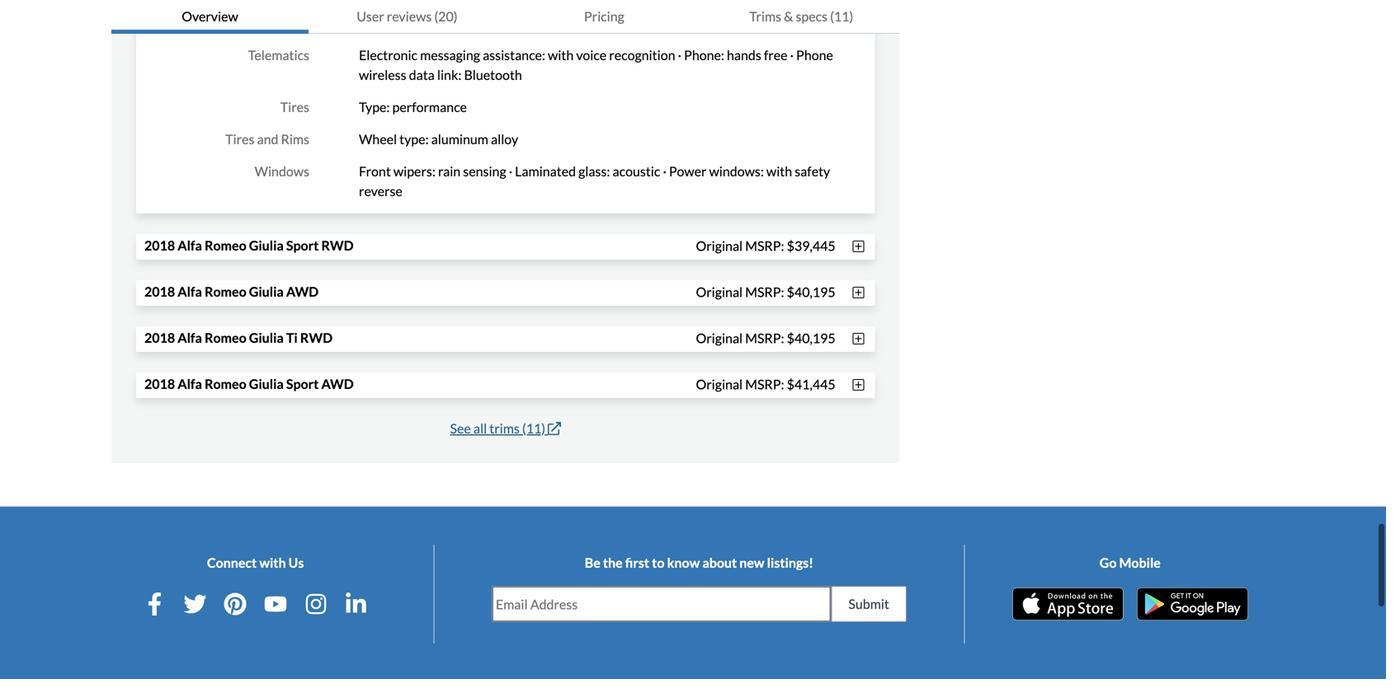 Task type: describe. For each thing, give the bounding box(es) containing it.
· left phone:
[[678, 47, 682, 63]]

plus square image for $40,195
[[851, 286, 867, 300]]

type: performance
[[359, 99, 467, 115]]

data
[[409, 67, 435, 83]]

wireless
[[359, 67, 406, 83]]

original for 2018 alfa romeo giulia sport rwd
[[696, 238, 743, 254]]

0 horizontal spatial awd
[[286, 284, 319, 300]]

bluetooth
[[464, 67, 522, 83]]

pinterest image
[[224, 593, 247, 616]]

tires for tires and rims
[[225, 131, 254, 147]]

giulia for 2018 alfa romeo giulia ti rwd
[[249, 330, 284, 346]]

safety
[[795, 163, 830, 180]]

tires and rims
[[225, 131, 309, 147]]

phone
[[796, 47, 833, 63]]

plus square image for $41,445
[[851, 379, 867, 392]]

romeo for 2018 alfa romeo giulia awd
[[205, 284, 246, 300]]

alfa for 2018 alfa romeo giulia awd
[[178, 284, 202, 300]]

type:
[[359, 99, 390, 115]]

2018 alfa romeo giulia sport awd
[[144, 376, 354, 392]]

original for 2018 alfa romeo giulia ti rwd
[[696, 330, 743, 346]]

electronic messaging assistance: with voice recognition · phone: hands free · phone wireless data link: bluetooth
[[359, 47, 833, 83]]

original for 2018 alfa romeo giulia sport awd
[[696, 377, 743, 393]]

front
[[359, 163, 391, 180]]

alfa for 2018 alfa romeo giulia sport awd
[[178, 376, 202, 392]]

· right free
[[790, 47, 794, 63]]

all
[[474, 421, 487, 437]]

external link image
[[548, 423, 561, 436]]

performance
[[392, 99, 467, 115]]

see
[[450, 421, 471, 437]]

windows:
[[709, 163, 764, 180]]

phone:
[[684, 47, 724, 63]]

go mobile
[[1100, 555, 1161, 571]]

msrp: for 2018 alfa romeo giulia awd
[[745, 284, 784, 300]]

2018 alfa romeo giulia sport rwd
[[144, 238, 354, 254]]

be
[[585, 555, 601, 571]]

2018 for 2018 alfa romeo giulia sport awd
[[144, 376, 175, 392]]

2018 for 2018 alfa romeo giulia sport rwd
[[144, 238, 175, 254]]

with inside electronic messaging assistance: with voice recognition · phone: hands free · phone wireless data link: bluetooth
[[548, 47, 574, 63]]

twitter image
[[184, 593, 207, 616]]

sport for awd
[[286, 376, 319, 392]]

linkedin image
[[345, 593, 368, 616]]

user reviews (20)
[[357, 8, 458, 24]]

messaging
[[420, 47, 480, 63]]

specs
[[796, 8, 828, 24]]

rims
[[281, 131, 309, 147]]

trims
[[490, 421, 520, 437]]

plus square image
[[851, 333, 867, 346]]

reviews
[[387, 8, 432, 24]]

original msrp: $39,445
[[696, 238, 836, 254]]

sport for rwd
[[286, 238, 319, 254]]

2018 alfa romeo giulia awd
[[144, 284, 319, 300]]

and
[[257, 131, 278, 147]]

with inside 'front wipers: rain sensing · laminated glass: acoustic · power windows: with safety reverse'
[[767, 163, 792, 180]]

go
[[1100, 555, 1117, 571]]

alfa for 2018 alfa romeo giulia sport rwd
[[178, 238, 202, 254]]

romeo for 2018 alfa romeo giulia ti rwd
[[205, 330, 246, 346]]

wheel type: aluminum alloy
[[359, 131, 518, 147]]

aluminum
[[431, 131, 488, 147]]

submit
[[849, 597, 890, 613]]

2018 for 2018 alfa romeo giulia ti rwd
[[144, 330, 175, 346]]

giulia for 2018 alfa romeo giulia sport awd
[[249, 376, 284, 392]]

· right sensing
[[509, 163, 513, 180]]

original msrp: $41,445
[[696, 377, 836, 393]]

see all trims (11)
[[450, 421, 546, 437]]

romeo for 2018 alfa romeo giulia sport awd
[[205, 376, 246, 392]]

2 vertical spatial with
[[259, 555, 286, 571]]

mobile
[[1119, 555, 1161, 571]]



Task type: vqa. For each thing, say whether or not it's contained in the screenshot.


Task type: locate. For each thing, give the bounding box(es) containing it.
$40,195 down $39,445
[[787, 284, 836, 300]]

(11) for trims & specs (11)
[[830, 8, 854, 24]]

giulia for 2018 alfa romeo giulia awd
[[249, 284, 284, 300]]

free
[[764, 47, 788, 63]]

2 alfa from the top
[[178, 284, 202, 300]]

msrp: for 2018 alfa romeo giulia sport awd
[[745, 377, 784, 393]]

msrp: left $41,445
[[745, 377, 784, 393]]

glass:
[[579, 163, 610, 180]]

sport
[[286, 238, 319, 254], [286, 376, 319, 392]]

2 sport from the top
[[286, 376, 319, 392]]

electronic
[[359, 47, 418, 63]]

2 original from the top
[[696, 284, 743, 300]]

windows
[[255, 163, 309, 180]]

the
[[603, 555, 623, 571]]

1 original msrp: $40,195 from the top
[[696, 284, 836, 300]]

Email Address email field
[[493, 588, 830, 622]]

assistance:
[[483, 47, 545, 63]]

youtube image
[[264, 593, 287, 616]]

1 vertical spatial original msrp: $40,195
[[696, 330, 836, 346]]

2 romeo from the top
[[205, 284, 246, 300]]

1 romeo from the top
[[205, 238, 246, 254]]

facebook image
[[143, 593, 166, 616]]

giulia left ti
[[249, 330, 284, 346]]

1 vertical spatial $40,195
[[787, 330, 836, 346]]

3 plus square image from the top
[[851, 379, 867, 392]]

sport down ti
[[286, 376, 319, 392]]

0 vertical spatial rwd
[[321, 238, 354, 254]]

hands
[[727, 47, 762, 63]]

alloy
[[491, 131, 518, 147]]

2 $40,195 from the top
[[787, 330, 836, 346]]

overview tab
[[111, 0, 309, 34]]

original
[[696, 238, 743, 254], [696, 284, 743, 300], [696, 330, 743, 346], [696, 377, 743, 393]]

$40,195 for 2018 alfa romeo giulia awd
[[787, 284, 836, 300]]

(20)
[[434, 8, 458, 24]]

msrp: left $39,445
[[745, 238, 784, 254]]

power
[[669, 163, 707, 180]]

with left voice
[[548, 47, 574, 63]]

2 2018 from the top
[[144, 284, 175, 300]]

0 vertical spatial (11)
[[830, 8, 854, 24]]

with
[[548, 47, 574, 63], [767, 163, 792, 180], [259, 555, 286, 571]]

1 $40,195 from the top
[[787, 284, 836, 300]]

1 horizontal spatial awd
[[321, 376, 354, 392]]

trims
[[749, 8, 782, 24]]

connect with us
[[207, 555, 304, 571]]

alfa down '2018 alfa romeo giulia ti rwd'
[[178, 376, 202, 392]]

tires left and
[[225, 131, 254, 147]]

trims & specs (11)
[[749, 8, 854, 24]]

2 horizontal spatial with
[[767, 163, 792, 180]]

original msrp: $40,195 for 2018 alfa romeo giulia ti rwd
[[696, 330, 836, 346]]

get it on google play image
[[1137, 588, 1248, 621]]

$39,445
[[787, 238, 836, 254]]

1 vertical spatial awd
[[321, 376, 354, 392]]

awd
[[286, 284, 319, 300], [321, 376, 354, 392]]

pricing tab
[[506, 0, 703, 34]]

submit button
[[831, 587, 907, 623]]

front wipers: rain sensing · laminated glass: acoustic · power windows: with safety reverse
[[359, 163, 830, 199]]

$40,195
[[787, 284, 836, 300], [787, 330, 836, 346]]

3 2018 from the top
[[144, 330, 175, 346]]

1 sport from the top
[[286, 238, 319, 254]]

giulia down '2018 alfa romeo giulia ti rwd'
[[249, 376, 284, 392]]

(11) inside tab
[[830, 8, 854, 24]]

1 giulia from the top
[[249, 238, 284, 254]]

see all trims (11) link
[[450, 421, 561, 437]]

user
[[357, 8, 384, 24]]

plus square image
[[851, 240, 867, 253], [851, 286, 867, 300], [851, 379, 867, 392]]

telematics
[[248, 47, 309, 63]]

overview
[[182, 8, 238, 24]]

romeo up '2018 alfa romeo giulia ti rwd'
[[205, 284, 246, 300]]

3 giulia from the top
[[249, 330, 284, 346]]

romeo down 2018 alfa romeo giulia awd
[[205, 330, 246, 346]]

0 vertical spatial plus square image
[[851, 240, 867, 253]]

romeo for 2018 alfa romeo giulia sport rwd
[[205, 238, 246, 254]]

1 vertical spatial (11)
[[522, 421, 546, 437]]

alfa for 2018 alfa romeo giulia ti rwd
[[178, 330, 202, 346]]

0 vertical spatial original msrp: $40,195
[[696, 284, 836, 300]]

1 vertical spatial with
[[767, 163, 792, 180]]

3 original from the top
[[696, 330, 743, 346]]

· left power
[[663, 163, 667, 180]]

giulia down "2018 alfa romeo giulia sport rwd"
[[249, 284, 284, 300]]

0 horizontal spatial with
[[259, 555, 286, 571]]

sensing
[[463, 163, 506, 180]]

4 msrp: from the top
[[745, 377, 784, 393]]

giulia
[[249, 238, 284, 254], [249, 284, 284, 300], [249, 330, 284, 346], [249, 376, 284, 392]]

(11) right specs
[[830, 8, 854, 24]]

2 original msrp: $40,195 from the top
[[696, 330, 836, 346]]

(11) left the external link image
[[522, 421, 546, 437]]

romeo up 2018 alfa romeo giulia awd
[[205, 238, 246, 254]]

3 alfa from the top
[[178, 330, 202, 346]]

be the first to know about new listings!
[[585, 555, 814, 571]]

0 vertical spatial awd
[[286, 284, 319, 300]]

2018 for 2018 alfa romeo giulia awd
[[144, 284, 175, 300]]

sport down windows
[[286, 238, 319, 254]]

know
[[667, 555, 700, 571]]

msrp: for 2018 alfa romeo giulia ti rwd
[[745, 330, 784, 346]]

rain
[[438, 163, 461, 180]]

with left safety
[[767, 163, 792, 180]]

0 vertical spatial $40,195
[[787, 284, 836, 300]]

1 horizontal spatial tires
[[280, 99, 309, 115]]

1 alfa from the top
[[178, 238, 202, 254]]

1 original from the top
[[696, 238, 743, 254]]

3 msrp: from the top
[[745, 330, 784, 346]]

wheel
[[359, 131, 397, 147]]

1 msrp: from the top
[[745, 238, 784, 254]]

1 vertical spatial rwd
[[300, 330, 333, 346]]

1 vertical spatial plus square image
[[851, 286, 867, 300]]

·
[[678, 47, 682, 63], [790, 47, 794, 63], [509, 163, 513, 180], [663, 163, 667, 180]]

msrp: up the original msrp: $41,445
[[745, 330, 784, 346]]

instagram image
[[304, 593, 327, 616]]

romeo
[[205, 238, 246, 254], [205, 284, 246, 300], [205, 330, 246, 346], [205, 376, 246, 392]]

0 horizontal spatial tires
[[225, 131, 254, 147]]

4 original from the top
[[696, 377, 743, 393]]

4 2018 from the top
[[144, 376, 175, 392]]

rwd for 2018 alfa romeo giulia sport rwd
[[321, 238, 354, 254]]

2 msrp: from the top
[[745, 284, 784, 300]]

1 horizontal spatial (11)
[[830, 8, 854, 24]]

giulia for 2018 alfa romeo giulia sport rwd
[[249, 238, 284, 254]]

user reviews (20) tab
[[309, 0, 506, 34]]

tires
[[280, 99, 309, 115], [225, 131, 254, 147]]

original msrp: $40,195
[[696, 284, 836, 300], [696, 330, 836, 346]]

msrp: down original msrp: $39,445
[[745, 284, 784, 300]]

alfa up 2018 alfa romeo giulia awd
[[178, 238, 202, 254]]

plus square image for $39,445
[[851, 240, 867, 253]]

4 romeo from the top
[[205, 376, 246, 392]]

1 horizontal spatial with
[[548, 47, 574, 63]]

0 horizontal spatial (11)
[[522, 421, 546, 437]]

0 vertical spatial sport
[[286, 238, 319, 254]]

trims & specs (11) tab
[[703, 0, 900, 34]]

2 giulia from the top
[[249, 284, 284, 300]]

pricing
[[584, 8, 625, 24]]

1 vertical spatial sport
[[286, 376, 319, 392]]

romeo down '2018 alfa romeo giulia ti rwd'
[[205, 376, 246, 392]]

plus square image right $39,445
[[851, 240, 867, 253]]

new
[[740, 555, 765, 571]]

voice
[[576, 47, 607, 63]]

(11) for see all trims (11)
[[522, 421, 546, 437]]

giulia up 2018 alfa romeo giulia awd
[[249, 238, 284, 254]]

1 plus square image from the top
[[851, 240, 867, 253]]

tab list
[[111, 0, 900, 34]]

alfa down 2018 alfa romeo giulia awd
[[178, 330, 202, 346]]

original msrp: $40,195 up the original msrp: $41,445
[[696, 330, 836, 346]]

2018 alfa romeo giulia ti rwd
[[144, 330, 333, 346]]

4 giulia from the top
[[249, 376, 284, 392]]

laminated
[[515, 163, 576, 180]]

4 alfa from the top
[[178, 376, 202, 392]]

$40,195 for 2018 alfa romeo giulia ti rwd
[[787, 330, 836, 346]]

link:
[[437, 67, 462, 83]]

0 vertical spatial with
[[548, 47, 574, 63]]

$41,445
[[787, 377, 836, 393]]

to
[[652, 555, 665, 571]]

type:
[[400, 131, 429, 147]]

2 vertical spatial plus square image
[[851, 379, 867, 392]]

original msrp: $40,195 down original msrp: $39,445
[[696, 284, 836, 300]]

plus square image down plus square icon
[[851, 379, 867, 392]]

2 plus square image from the top
[[851, 286, 867, 300]]

tires up rims
[[280, 99, 309, 115]]

tires for tires
[[280, 99, 309, 115]]

msrp: for 2018 alfa romeo giulia sport rwd
[[745, 238, 784, 254]]

&
[[784, 8, 793, 24]]

first
[[625, 555, 650, 571]]

plus square image up plus square icon
[[851, 286, 867, 300]]

acoustic
[[613, 163, 660, 180]]

1 vertical spatial tires
[[225, 131, 254, 147]]

ti
[[286, 330, 298, 346]]

0 vertical spatial tires
[[280, 99, 309, 115]]

original msrp: $40,195 for 2018 alfa romeo giulia awd
[[696, 284, 836, 300]]

$40,195 up $41,445
[[787, 330, 836, 346]]

tab list containing overview
[[111, 0, 900, 34]]

recognition
[[609, 47, 675, 63]]

reverse
[[359, 183, 403, 199]]

2018
[[144, 238, 175, 254], [144, 284, 175, 300], [144, 330, 175, 346], [144, 376, 175, 392]]

msrp:
[[745, 238, 784, 254], [745, 284, 784, 300], [745, 330, 784, 346], [745, 377, 784, 393]]

download on the app store image
[[1012, 588, 1124, 621]]

alfa up '2018 alfa romeo giulia ti rwd'
[[178, 284, 202, 300]]

wipers:
[[394, 163, 436, 180]]

connect
[[207, 555, 257, 571]]

rwd
[[321, 238, 354, 254], [300, 330, 333, 346]]

original for 2018 alfa romeo giulia awd
[[696, 284, 743, 300]]

listings!
[[767, 555, 814, 571]]

alfa
[[178, 238, 202, 254], [178, 284, 202, 300], [178, 330, 202, 346], [178, 376, 202, 392]]

with left us
[[259, 555, 286, 571]]

(11)
[[830, 8, 854, 24], [522, 421, 546, 437]]

1 2018 from the top
[[144, 238, 175, 254]]

us
[[289, 555, 304, 571]]

3 romeo from the top
[[205, 330, 246, 346]]

about
[[703, 555, 737, 571]]

rwd for 2018 alfa romeo giulia ti rwd
[[300, 330, 333, 346]]



